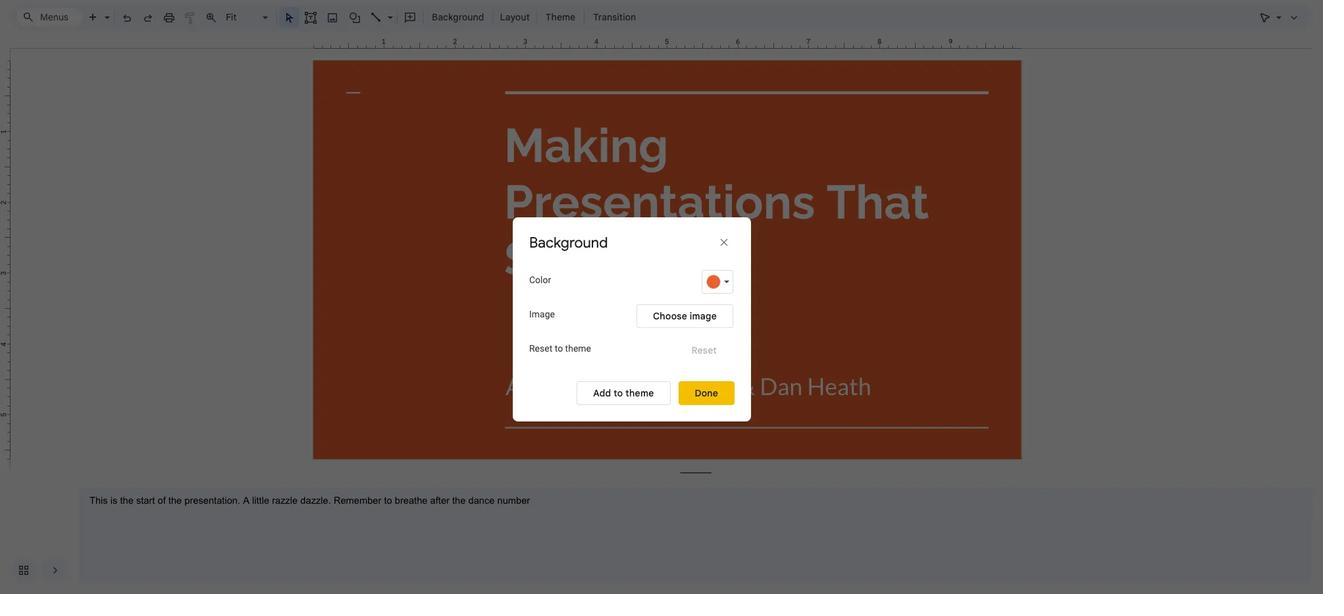 Task type: describe. For each thing, give the bounding box(es) containing it.
to for add
[[614, 387, 623, 399]]

color
[[530, 275, 551, 285]]

add
[[594, 387, 612, 399]]

done
[[695, 387, 719, 399]]

transition button
[[588, 7, 642, 27]]

reset for reset
[[692, 344, 717, 356]]

background heading
[[530, 234, 661, 252]]

main toolbar
[[47, 0, 643, 543]]

reset to theme
[[530, 343, 591, 354]]

to for reset
[[555, 343, 563, 354]]

choose image button
[[637, 304, 734, 328]]

navigation inside 'background' application
[[0, 547, 68, 594]]

background dialog
[[513, 217, 752, 422]]

add to theme button
[[577, 381, 671, 405]]

theme
[[546, 11, 576, 23]]

reset for reset to theme
[[530, 343, 553, 354]]

theme button
[[540, 7, 582, 27]]



Task type: vqa. For each thing, say whether or not it's contained in the screenshot.
DONE
yes



Task type: locate. For each thing, give the bounding box(es) containing it.
0 vertical spatial theme
[[566, 343, 591, 354]]

background application
[[0, 0, 1324, 594]]

0 horizontal spatial to
[[555, 343, 563, 354]]

choose
[[653, 310, 688, 322]]

reset inside reset button
[[692, 344, 717, 356]]

to inside button
[[614, 387, 623, 399]]

background inside heading
[[530, 234, 608, 252]]

reset
[[530, 343, 553, 354], [692, 344, 717, 356]]

choose image
[[653, 310, 717, 322]]

1 vertical spatial to
[[614, 387, 623, 399]]

theme for reset to theme
[[566, 343, 591, 354]]

to
[[555, 343, 563, 354], [614, 387, 623, 399]]

0 vertical spatial to
[[555, 343, 563, 354]]

0 horizontal spatial theme
[[566, 343, 591, 354]]

theme inside button
[[626, 387, 654, 399]]

0 horizontal spatial reset
[[530, 343, 553, 354]]

to right the "add"
[[614, 387, 623, 399]]

1 horizontal spatial theme
[[626, 387, 654, 399]]

background
[[432, 11, 484, 23], [530, 234, 608, 252]]

0 vertical spatial background
[[432, 11, 484, 23]]

done button
[[679, 381, 735, 405]]

theme
[[566, 343, 591, 354], [626, 387, 654, 399]]

1 vertical spatial theme
[[626, 387, 654, 399]]

1 horizontal spatial to
[[614, 387, 623, 399]]

navigation
[[0, 547, 68, 594]]

background button
[[426, 7, 490, 27]]

theme for add to theme
[[626, 387, 654, 399]]

mode and view toolbar
[[1255, 4, 1305, 30]]

Menus field
[[16, 8, 82, 26]]

reset button
[[675, 338, 734, 362]]

image
[[690, 310, 717, 322]]

to down image
[[555, 343, 563, 354]]

transition
[[594, 11, 636, 23]]

1 vertical spatial background
[[530, 234, 608, 252]]

add to theme
[[594, 387, 654, 399]]

image
[[530, 309, 555, 319]]

1 horizontal spatial reset
[[692, 344, 717, 356]]

0 horizontal spatial background
[[432, 11, 484, 23]]

background inside button
[[432, 11, 484, 23]]

1 horizontal spatial background
[[530, 234, 608, 252]]



